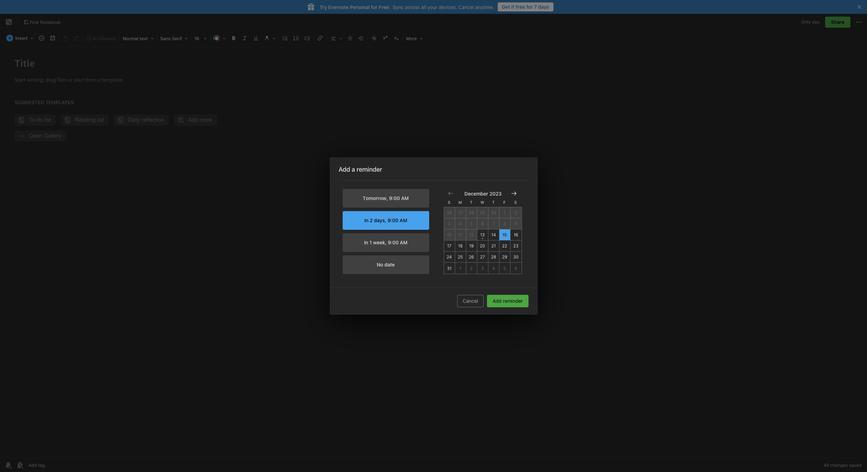 Task type: vqa. For each thing, say whether or not it's contained in the screenshot.
topmost 29
yes



Task type: locate. For each thing, give the bounding box(es) containing it.
26 button up 10
[[444, 207, 455, 219]]

0 vertical spatial add
[[339, 166, 350, 173]]

6 down 23 button
[[515, 266, 518, 271]]

add reminder
[[493, 298, 523, 304]]

1 vertical spatial 29
[[502, 255, 508, 260]]

1 vertical spatial 30
[[514, 255, 519, 260]]

task image
[[37, 33, 46, 43]]

0 vertical spatial 5
[[470, 221, 473, 227]]

2 button right 31 button
[[466, 263, 477, 274]]

add a reminder
[[339, 166, 382, 173]]

30 button
[[489, 207, 500, 219], [511, 252, 522, 263]]

27 button down 20
[[477, 252, 489, 263]]

1 vertical spatial 7
[[493, 221, 495, 227]]

for right free
[[527, 4, 533, 10]]

0 vertical spatial 29
[[480, 210, 485, 215]]

28 button down 21 at the bottom right
[[489, 252, 500, 263]]

2 t from the left
[[492, 200, 495, 205]]

t down 2023 field
[[492, 200, 495, 205]]

1 vertical spatial 27 button
[[477, 252, 489, 263]]

1 inside in 1 week, 9:00 am button
[[370, 240, 372, 246]]

1 horizontal spatial t
[[492, 200, 495, 205]]

1 vertical spatial 30 button
[[511, 252, 522, 263]]

1 horizontal spatial 2 button
[[511, 207, 522, 219]]

0 vertical spatial 9:00
[[389, 195, 400, 201]]

2
[[515, 210, 517, 215], [470, 266, 473, 271]]

5
[[470, 221, 473, 227], [504, 266, 506, 271]]

28
[[469, 210, 474, 215], [491, 255, 496, 260]]

1 horizontal spatial 5
[[504, 266, 506, 271]]

3 button
[[444, 219, 455, 230], [477, 263, 489, 274]]

5 button down the 22 button
[[500, 263, 511, 274]]

across
[[405, 4, 420, 10]]

1 horizontal spatial 29 button
[[500, 252, 511, 263]]

0 horizontal spatial 29 button
[[477, 207, 489, 219]]

0 vertical spatial reminder
[[357, 166, 382, 173]]

1 vertical spatial 26 button
[[466, 252, 477, 263]]

all changes saved
[[824, 463, 862, 468]]

1 right the "in"
[[370, 240, 372, 246]]

30 up 7 button
[[491, 210, 496, 215]]

0 horizontal spatial 6
[[481, 221, 484, 227]]

0 vertical spatial 1
[[504, 210, 506, 215]]

1 horizontal spatial 5 button
[[500, 263, 511, 274]]

1 button
[[500, 207, 511, 219], [455, 263, 466, 274]]

29 down w
[[480, 210, 485, 215]]

26 button down 19
[[466, 252, 477, 263]]

6 up the 13
[[481, 221, 484, 227]]

3
[[448, 221, 451, 227], [481, 266, 484, 271]]

for
[[527, 4, 533, 10], [371, 4, 378, 10]]

0 horizontal spatial 26
[[447, 210, 452, 215]]

0 horizontal spatial for
[[371, 4, 378, 10]]

4 down 21 button
[[493, 266, 495, 271]]

2 right 31 button
[[470, 266, 473, 271]]

0 horizontal spatial s
[[448, 200, 451, 205]]

f
[[504, 200, 506, 205]]

25 button
[[455, 252, 466, 263]]

30 down 23 button
[[514, 255, 519, 260]]

6 button down 23 button
[[511, 263, 522, 274]]

1 vertical spatial 28
[[491, 255, 496, 260]]

5 down the 22 button
[[504, 266, 506, 271]]

1 vertical spatial 6
[[515, 266, 518, 271]]

1 vertical spatial 5
[[504, 266, 506, 271]]

1 vertical spatial 29 button
[[500, 252, 511, 263]]

in 1 week, 9:00 am button
[[343, 233, 429, 252]]

19 button
[[466, 241, 477, 252]]

29 button
[[477, 207, 489, 219], [500, 252, 511, 263]]

italic image
[[240, 33, 250, 43]]

am right week,
[[400, 240, 408, 246]]

28 down december field
[[469, 210, 474, 215]]

1 vertical spatial 4
[[493, 266, 495, 271]]

indent image
[[346, 33, 355, 43]]

for inside button
[[527, 4, 533, 10]]

7 left 8
[[493, 221, 495, 227]]

1 horizontal spatial 1 button
[[500, 207, 511, 219]]

saved
[[850, 463, 862, 468]]

0 vertical spatial 29 button
[[477, 207, 489, 219]]

0 horizontal spatial 1 button
[[455, 263, 466, 274]]

23 button
[[511, 241, 522, 252]]

26 right 25 button
[[469, 255, 474, 260]]

0 vertical spatial 5 button
[[466, 219, 477, 230]]

28 button
[[466, 207, 477, 219], [489, 252, 500, 263]]

4
[[459, 221, 462, 227], [493, 266, 495, 271]]

29 button down w
[[477, 207, 489, 219]]

strikethrough image
[[370, 33, 379, 43]]

16 button
[[511, 230, 522, 241]]

1 vertical spatial 1
[[370, 240, 372, 246]]

2 for from the left
[[371, 4, 378, 10]]

31
[[447, 266, 452, 271]]

9:00 right tomorrow,
[[389, 195, 400, 201]]

3 down "20" button
[[481, 266, 484, 271]]

5 up 12
[[470, 221, 473, 227]]

6
[[481, 221, 484, 227], [515, 266, 518, 271]]

1 down f
[[504, 210, 506, 215]]

5 button up 12
[[466, 219, 477, 230]]

0 vertical spatial 4 button
[[455, 219, 466, 230]]

27 down m
[[458, 210, 463, 215]]

no date button
[[343, 256, 429, 274]]

t
[[470, 200, 473, 205], [492, 200, 495, 205]]

4 button
[[455, 219, 466, 230], [489, 263, 500, 274]]

19
[[469, 243, 474, 249]]

7
[[534, 4, 537, 10], [493, 221, 495, 227]]

27 button down m
[[455, 207, 466, 219]]

26
[[447, 210, 452, 215], [469, 255, 474, 260]]

1 horizontal spatial 28 button
[[489, 252, 500, 263]]

1 horizontal spatial 27
[[480, 255, 485, 260]]

2023
[[490, 191, 502, 197]]

1 right 31 button
[[460, 266, 462, 271]]

1 vertical spatial cancel
[[463, 298, 478, 304]]

28 down 21 button
[[491, 255, 496, 260]]

1 vertical spatial 2 button
[[466, 263, 477, 274]]

w
[[481, 200, 484, 205]]

1 vertical spatial 1 button
[[455, 263, 466, 274]]

29
[[480, 210, 485, 215], [502, 255, 508, 260]]

1 horizontal spatial s
[[515, 200, 517, 205]]

7 button
[[489, 219, 500, 230]]

december
[[465, 191, 488, 197]]

1 horizontal spatial 27 button
[[477, 252, 489, 263]]

2 button up "9"
[[511, 207, 522, 219]]

0 horizontal spatial 26 button
[[444, 207, 455, 219]]

1 horizontal spatial 6
[[515, 266, 518, 271]]

0 vertical spatial 28
[[469, 210, 474, 215]]

0 horizontal spatial 5
[[470, 221, 473, 227]]

1 horizontal spatial 6 button
[[511, 263, 522, 274]]

0 horizontal spatial 30
[[491, 210, 496, 215]]

26 button
[[444, 207, 455, 219], [466, 252, 477, 263]]

0 horizontal spatial t
[[470, 200, 473, 205]]

26 up 10
[[447, 210, 452, 215]]

27 button
[[455, 207, 466, 219], [477, 252, 489, 263]]

try evernote personal for free: sync across all your devices. cancel anytime.
[[320, 4, 494, 10]]

17
[[447, 243, 452, 249]]

superscript image
[[381, 33, 390, 43]]

27
[[458, 210, 463, 215], [480, 255, 485, 260]]

27 down "20" button
[[480, 255, 485, 260]]

29 button down 22
[[500, 252, 511, 263]]

0 vertical spatial 6 button
[[477, 219, 489, 230]]

s right f
[[515, 200, 517, 205]]

0 vertical spatial 6
[[481, 221, 484, 227]]

30
[[491, 210, 496, 215], [514, 255, 519, 260]]

12 button
[[466, 230, 477, 241]]

0 horizontal spatial 27
[[458, 210, 463, 215]]

0 vertical spatial 2
[[515, 210, 517, 215]]

4 up 11
[[459, 221, 462, 227]]

1 horizontal spatial 4 button
[[489, 263, 500, 274]]

underline image
[[251, 33, 261, 43]]

1 vertical spatial 9:00
[[388, 240, 399, 246]]

4 button down 21 button
[[489, 263, 500, 274]]

1 vertical spatial add
[[493, 298, 502, 304]]

alignment image
[[328, 33, 345, 43]]

try
[[320, 4, 327, 10]]

23
[[514, 243, 519, 249]]

1 vertical spatial 26
[[469, 255, 474, 260]]

heading level image
[[121, 33, 156, 43]]

0 vertical spatial 3 button
[[444, 219, 455, 230]]

17 button
[[444, 241, 455, 252]]

4 for leftmost 4 button
[[459, 221, 462, 227]]

1 horizontal spatial 3
[[481, 266, 484, 271]]

0 horizontal spatial 7
[[493, 221, 495, 227]]

1 button down f
[[500, 207, 511, 219]]

only
[[802, 19, 811, 25]]

13 button
[[477, 230, 489, 241]]

add right cancel button
[[493, 298, 502, 304]]

0 vertical spatial 30
[[491, 210, 496, 215]]

0 vertical spatial 4
[[459, 221, 462, 227]]

font family image
[[158, 33, 190, 43]]

11
[[459, 232, 463, 238]]

for left free:
[[371, 4, 378, 10]]

8 button
[[500, 219, 511, 230]]

4 button up 11
[[455, 219, 466, 230]]

am right tomorrow,
[[401, 195, 409, 201]]

add for add reminder
[[493, 298, 502, 304]]

0 horizontal spatial 30 button
[[489, 207, 500, 219]]

21
[[492, 243, 496, 249]]

0 horizontal spatial 1
[[370, 240, 372, 246]]

1 vertical spatial 3 button
[[477, 263, 489, 274]]

3 button down "20" button
[[477, 263, 489, 274]]

7 left days
[[534, 4, 537, 10]]

s left m
[[448, 200, 451, 205]]

5 button
[[466, 219, 477, 230], [500, 263, 511, 274]]

6 button up the 13
[[477, 219, 489, 230]]

insert image
[[5, 33, 36, 43]]

1
[[504, 210, 506, 215], [370, 240, 372, 246], [460, 266, 462, 271]]

1 button right 31
[[455, 263, 466, 274]]

28 button down december field
[[466, 207, 477, 219]]

9:00 right week,
[[388, 240, 399, 246]]

20 button
[[477, 241, 489, 252]]

add
[[339, 166, 350, 173], [493, 298, 502, 304]]

1 vertical spatial reminder
[[503, 298, 523, 304]]

1 vertical spatial 27
[[480, 255, 485, 260]]

1 horizontal spatial 4
[[493, 266, 495, 271]]

1 horizontal spatial add
[[493, 298, 502, 304]]

font size image
[[192, 33, 209, 43]]

2 up "9"
[[515, 210, 517, 215]]

no
[[377, 262, 383, 268]]

6 button
[[477, 219, 489, 230], [511, 263, 522, 274]]

0 horizontal spatial 2
[[470, 266, 473, 271]]

t down december field
[[470, 200, 473, 205]]

0 vertical spatial 2 button
[[511, 207, 522, 219]]

evernote
[[328, 4, 349, 10]]

1 horizontal spatial reminder
[[503, 298, 523, 304]]

9:00
[[389, 195, 400, 201], [388, 240, 399, 246]]

1 for from the left
[[527, 4, 533, 10]]

subscript image
[[392, 33, 401, 43]]

3 button up 10
[[444, 219, 455, 230]]

add left a
[[339, 166, 350, 173]]

1 vertical spatial 5 button
[[500, 263, 511, 274]]

3 up 10
[[448, 221, 451, 227]]

29 down the 22 button
[[502, 255, 508, 260]]

get
[[502, 4, 510, 10]]

1 s from the left
[[448, 200, 451, 205]]

5 for 5 button to the right
[[504, 266, 506, 271]]

11 button
[[455, 230, 466, 241]]

add inside button
[[493, 298, 502, 304]]

add tag image
[[16, 461, 24, 470]]

1 horizontal spatial 30
[[514, 255, 519, 260]]

2023 field
[[488, 190, 502, 197]]

1 horizontal spatial 28
[[491, 255, 496, 260]]

0 vertical spatial 1 button
[[500, 207, 511, 219]]

22
[[502, 243, 507, 249]]

0 horizontal spatial 3 button
[[444, 219, 455, 230]]

30 for 30 button to the top
[[491, 210, 496, 215]]

10
[[447, 232, 452, 238]]

2 vertical spatial 1
[[460, 266, 462, 271]]

0 horizontal spatial reminder
[[357, 166, 382, 173]]

1 horizontal spatial for
[[527, 4, 533, 10]]

anytime.
[[475, 4, 494, 10]]

add reminder button
[[487, 295, 529, 308]]



Task type: describe. For each thing, give the bounding box(es) containing it.
cancel button
[[457, 295, 484, 308]]

for for free:
[[371, 4, 378, 10]]

30 for 30 button to the right
[[514, 255, 519, 260]]

get it free for 7 days
[[502, 4, 549, 10]]

28 for the left the 28 button
[[469, 210, 474, 215]]

1 horizontal spatial 29
[[502, 255, 508, 260]]

a
[[352, 166, 355, 173]]

1 horizontal spatial 30 button
[[511, 252, 522, 263]]

changes
[[831, 463, 848, 468]]

0 horizontal spatial 28 button
[[466, 207, 477, 219]]

1 vertical spatial 3
[[481, 266, 484, 271]]

12
[[469, 232, 474, 238]]

bold image
[[229, 33, 239, 43]]

week,
[[373, 240, 387, 246]]

tomorrow,
[[363, 195, 388, 201]]

date
[[385, 262, 395, 268]]

it
[[512, 4, 515, 10]]

notebook
[[40, 19, 61, 25]]

bulleted list image
[[281, 33, 290, 43]]

5 for the leftmost 5 button
[[470, 221, 473, 227]]

Note Editor text field
[[0, 47, 868, 458]]

18 button
[[455, 241, 466, 252]]

0 vertical spatial 26 button
[[444, 207, 455, 219]]

24 button
[[444, 252, 455, 263]]

0 horizontal spatial 2 button
[[466, 263, 477, 274]]

0 horizontal spatial 6 button
[[477, 219, 489, 230]]

9:00 inside in 1 week, 9:00 am button
[[388, 240, 399, 246]]

checklist image
[[303, 33, 312, 43]]

highlight image
[[261, 33, 278, 43]]

4 for 4 button to the bottom
[[493, 266, 495, 271]]

devices.
[[439, 4, 457, 10]]

collapse note image
[[5, 18, 13, 26]]

in 1 week, 9:00 am
[[364, 240, 408, 246]]

free
[[516, 4, 525, 10]]

2 s from the left
[[515, 200, 517, 205]]

font color image
[[211, 33, 228, 43]]

first notebook button
[[21, 17, 63, 27]]

9 button
[[511, 219, 522, 230]]

0 horizontal spatial 29
[[480, 210, 485, 215]]

sync
[[393, 4, 404, 10]]

14
[[492, 232, 496, 238]]

10 button
[[444, 230, 455, 241]]

1 t from the left
[[470, 200, 473, 205]]

0 horizontal spatial 5 button
[[466, 219, 477, 230]]

all
[[824, 463, 829, 468]]

1 horizontal spatial 1
[[460, 266, 462, 271]]

reminder inside button
[[503, 298, 523, 304]]

13
[[481, 232, 485, 238]]

1 vertical spatial 6 button
[[511, 263, 522, 274]]

first notebook
[[30, 19, 61, 25]]

in
[[364, 240, 368, 246]]

1 horizontal spatial 2
[[515, 210, 517, 215]]

22 button
[[500, 241, 511, 252]]

add for add a reminder
[[339, 166, 350, 173]]

15 button
[[500, 230, 511, 241]]

25
[[458, 255, 463, 260]]

2 horizontal spatial 1
[[504, 210, 506, 215]]

1 horizontal spatial 26 button
[[466, 252, 477, 263]]

0 vertical spatial 3
[[448, 221, 451, 227]]

no date
[[377, 262, 395, 268]]

14 button
[[489, 230, 500, 241]]

0 vertical spatial 27
[[458, 210, 463, 215]]

december 2023
[[465, 191, 502, 197]]

28 for bottom the 28 button
[[491, 255, 496, 260]]

1 vertical spatial 28 button
[[489, 252, 500, 263]]

share button
[[826, 17, 851, 28]]

9
[[515, 221, 518, 227]]

0 vertical spatial 27 button
[[455, 207, 466, 219]]

1 vertical spatial 2
[[470, 266, 473, 271]]

December field
[[463, 190, 488, 197]]

you
[[813, 19, 820, 25]]

insert link image
[[316, 33, 325, 43]]

your
[[428, 4, 438, 10]]

tomorrow, 9:00 am
[[363, 195, 409, 201]]

cancel inside cancel button
[[463, 298, 478, 304]]

note window element
[[0, 14, 868, 472]]

1 vertical spatial 4 button
[[489, 263, 500, 274]]

add a reminder image
[[4, 461, 12, 470]]

18
[[458, 243, 463, 249]]

free:
[[379, 4, 391, 10]]

for for 7
[[527, 4, 533, 10]]

7 inside button
[[493, 221, 495, 227]]

9:00 inside tomorrow, 9:00 am button
[[389, 195, 400, 201]]

only you
[[802, 19, 820, 25]]

outdent image
[[357, 33, 366, 43]]

7 inside button
[[534, 4, 537, 10]]

get it free for 7 days button
[[498, 2, 554, 11]]

more image
[[404, 33, 425, 43]]

20
[[480, 243, 485, 249]]

calendar event image
[[48, 33, 57, 43]]

31 button
[[444, 263, 455, 274]]

0 vertical spatial cancel
[[459, 4, 474, 10]]

tomorrow, 9:00 am button
[[343, 189, 429, 208]]

all
[[421, 4, 426, 10]]

1 vertical spatial am
[[400, 240, 408, 246]]

days
[[538, 4, 549, 10]]

first
[[30, 19, 39, 25]]

numbered list image
[[292, 33, 301, 43]]

share
[[832, 19, 845, 25]]

16
[[514, 232, 519, 238]]

m
[[459, 200, 462, 205]]

15
[[503, 232, 507, 238]]

personal
[[350, 4, 370, 10]]

1 horizontal spatial 26
[[469, 255, 474, 260]]

21 button
[[489, 241, 500, 252]]

0 vertical spatial am
[[401, 195, 409, 201]]

8
[[504, 221, 506, 227]]

24
[[447, 255, 452, 260]]

0 horizontal spatial 4 button
[[455, 219, 466, 230]]

0 vertical spatial 30 button
[[489, 207, 500, 219]]



